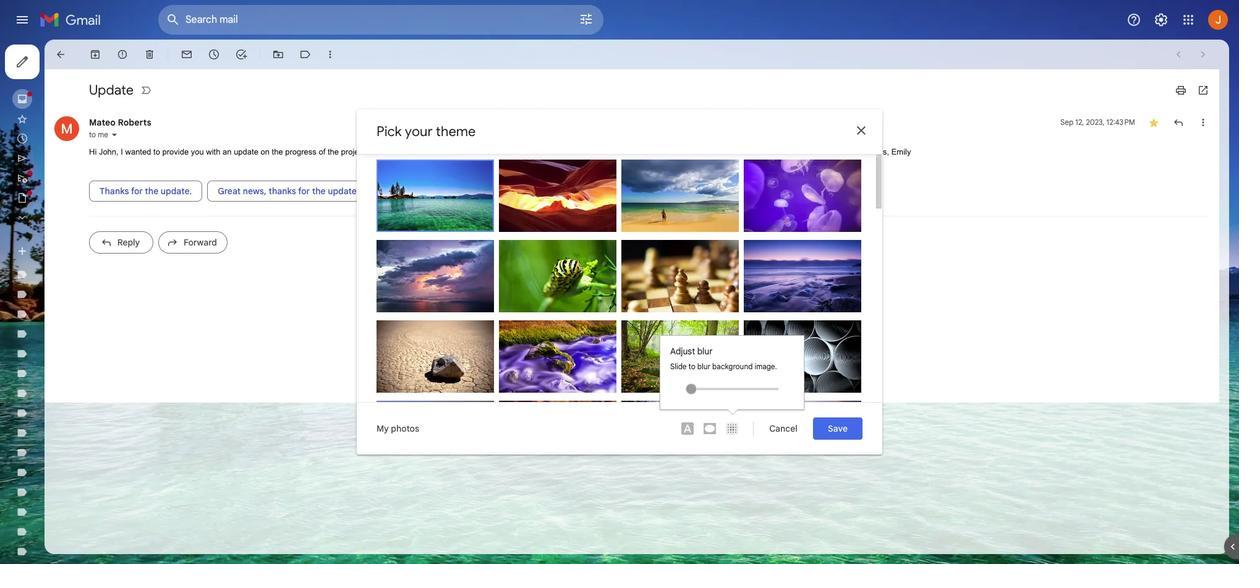 Task type: describe. For each thing, give the bounding box(es) containing it.
1 of from the left
[[319, 147, 326, 156]]

report
[[733, 147, 754, 156]]

bullock
[[784, 391, 809, 401]]

end
[[780, 147, 794, 156]]

emily
[[892, 147, 911, 156]]

moving
[[542, 147, 568, 156]]

slide
[[670, 362, 687, 371]]

your
[[405, 123, 433, 140]]

advanced search options image
[[574, 7, 599, 32]]

pick your theme
[[377, 123, 476, 140]]

stage.
[[619, 147, 641, 156]]

cleron
[[783, 310, 806, 320]]

1 vertical spatial głowaty
[[676, 391, 706, 401]]

adjust
[[670, 346, 695, 357]]

by: inside option
[[751, 310, 762, 320]]

0 horizontal spatial by: grzegorz głowaty
[[384, 310, 461, 320]]

will
[[648, 147, 659, 156]]

with
[[206, 147, 220, 156]]

by: greg bullock option
[[744, 320, 862, 402]]

12,
[[1076, 118, 1084, 127]]

photos
[[391, 423, 419, 434]]

project.
[[341, 147, 368, 156]]

report spam image
[[116, 48, 129, 61]]

theme
[[436, 123, 476, 140]]

background
[[713, 362, 753, 371]]

lake tahoe option
[[377, 160, 494, 240]]

on
[[261, 147, 270, 156]]

a
[[696, 147, 700, 156]]

lake
[[385, 229, 402, 239]]

0 vertical spatial to
[[89, 130, 96, 139]]

update
[[234, 147, 258, 156]]

2 blur from the top
[[698, 362, 711, 371]]

delete image
[[143, 48, 156, 61]]

0 horizontal spatial grzegorz
[[397, 310, 429, 320]]

my photos button
[[367, 417, 429, 440]]

1 horizontal spatial grzegorz
[[642, 391, 674, 401]]

phase
[[472, 147, 493, 156]]

my
[[377, 423, 389, 434]]

search mail image
[[162, 9, 184, 31]]

an
[[223, 147, 232, 156]]

2 you from the left
[[681, 147, 694, 156]]

regards,
[[860, 147, 889, 156]]

best
[[842, 147, 858, 156]]

mike
[[764, 310, 781, 320]]

pick your theme heading
[[377, 123, 476, 140]]

are
[[511, 147, 523, 156]]

sep 12, 2023, 12:43 pm
[[1061, 118, 1136, 127]]

snooze image
[[208, 48, 220, 61]]

now
[[525, 147, 540, 156]]

provide
[[162, 147, 189, 156]]

1 blur from the top
[[698, 346, 713, 357]]

mateo
[[89, 117, 116, 128]]

pick
[[377, 123, 402, 140]]

me
[[98, 130, 108, 139]]

john,
[[99, 147, 119, 156]]



Task type: locate. For each thing, give the bounding box(es) containing it.
3 the from the left
[[443, 147, 454, 156]]

0 vertical spatial blur
[[698, 346, 713, 357]]

my photos
[[377, 423, 419, 434]]

2 i from the left
[[643, 147, 645, 156]]

None search field
[[158, 5, 604, 35]]

of right end
[[796, 147, 803, 156]]

completed
[[404, 147, 441, 156]]

blur right adjust
[[698, 346, 713, 357]]

blur right the slide
[[698, 362, 711, 371]]

hi
[[89, 147, 97, 156]]

1 vertical spatial to
[[153, 147, 160, 156]]

add to tasks image
[[235, 48, 247, 61]]

by: mike cleron option
[[744, 240, 862, 322]]

1 horizontal spatial by: grzegorz głowaty option
[[499, 401, 617, 473]]

by: romain guy
[[507, 230, 562, 240], [629, 230, 684, 240], [507, 310, 562, 320], [629, 310, 684, 320], [384, 391, 439, 401], [507, 391, 562, 401]]

by: grzegorz głowaty option
[[377, 240, 494, 322], [622, 320, 739, 402], [499, 401, 617, 473]]

0 horizontal spatial of
[[319, 147, 326, 156]]

we
[[370, 147, 382, 156]]

0 horizontal spatial i
[[121, 147, 123, 156]]

first
[[456, 147, 469, 156]]

week.
[[818, 147, 839, 156]]

settings image
[[1154, 12, 1169, 27]]

0 vertical spatial by: grzegorz głowaty
[[384, 310, 461, 320]]

1 horizontal spatial i
[[643, 147, 645, 156]]

0 horizontal spatial you
[[191, 147, 204, 156]]

i
[[121, 147, 123, 156], [643, 147, 645, 156]]

4 the from the left
[[588, 147, 599, 156]]

the left next
[[588, 147, 599, 156]]

1 vertical spatial by: grzegorz głowaty
[[629, 391, 706, 401]]

1 vertical spatial grzegorz
[[642, 391, 674, 401]]

update
[[89, 82, 134, 98]]

1 vertical spatial blur
[[698, 362, 711, 371]]

głowaty
[[431, 310, 461, 320], [676, 391, 706, 401]]

to right the slide
[[689, 362, 696, 371]]

you
[[191, 147, 204, 156], [681, 147, 694, 156]]

of
[[319, 147, 326, 156], [796, 147, 803, 156]]

cancel button
[[759, 417, 808, 440]]

grzegorz
[[397, 310, 429, 320], [642, 391, 674, 401]]

2 horizontal spatial to
[[689, 362, 696, 371]]

by
[[756, 147, 765, 156]]

to inside "adjust blur slide to blur background image."
[[689, 362, 696, 371]]

wanted
[[125, 147, 151, 156]]

archive image
[[89, 48, 101, 61]]

1 horizontal spatial głowaty
[[676, 391, 706, 401]]

image.
[[755, 362, 777, 371]]

0 horizontal spatial to
[[89, 130, 96, 139]]

0 vertical spatial głowaty
[[431, 310, 461, 320]]

0 horizontal spatial by: grzegorz głowaty option
[[377, 240, 494, 322]]

1 you from the left
[[191, 147, 204, 156]]

guy
[[547, 230, 562, 240], [670, 230, 684, 240], [547, 310, 562, 320], [670, 310, 684, 320], [425, 391, 439, 401], [547, 391, 562, 401]]

by: greg bullock
[[751, 391, 809, 401]]

1 the from the left
[[272, 147, 283, 156]]

sep
[[1061, 118, 1074, 127]]

by: grzegorz głowaty
[[384, 310, 461, 320], [629, 391, 706, 401]]

Starred checkbox
[[1148, 116, 1160, 129]]

i left will
[[643, 147, 645, 156]]

2 vertical spatial to
[[689, 362, 696, 371]]

greg
[[764, 391, 782, 401]]

cancel
[[770, 423, 798, 434]]

2 of from the left
[[796, 147, 803, 156]]

2023,
[[1086, 118, 1105, 127]]

send
[[661, 147, 678, 156]]

to
[[89, 130, 96, 139], [153, 147, 160, 156], [689, 362, 696, 371]]

back to inbox image
[[54, 48, 67, 61]]

by: romain guy option
[[499, 160, 617, 241], [622, 160, 739, 241], [499, 240, 617, 322], [622, 240, 739, 322], [377, 320, 494, 402], [499, 320, 617, 402], [377, 401, 494, 473], [622, 401, 739, 473], [744, 401, 862, 473]]

not important switch
[[140, 84, 152, 96]]

0 vertical spatial grzegorz
[[397, 310, 429, 320]]

blur slider slider
[[686, 383, 779, 395]]

1 horizontal spatial to
[[153, 147, 160, 156]]

by:
[[507, 230, 517, 240], [629, 230, 640, 240], [384, 310, 395, 320], [507, 310, 517, 320], [629, 310, 640, 320], [751, 310, 762, 320], [384, 391, 395, 401], [507, 391, 517, 401], [629, 391, 640, 401], [751, 391, 762, 401]]

by: mike cleron
[[751, 310, 806, 320]]

mateo roberts
[[89, 117, 151, 128]]

you left a
[[681, 147, 694, 156]]

hi john, i wanted to provide you with an update on the progress of the project. we have completed the first phase and are now moving onto the next stage. i will send you a detailed report by the end of the week. best regards, emily
[[89, 147, 911, 156]]

1 horizontal spatial of
[[796, 147, 803, 156]]

lake tahoe
[[385, 229, 425, 239]]

the left project. on the left of page
[[328, 147, 339, 156]]

1 horizontal spatial by: grzegorz głowaty
[[629, 391, 706, 401]]

to right wanted
[[153, 147, 160, 156]]

the
[[272, 147, 283, 156], [328, 147, 339, 156], [443, 147, 454, 156], [588, 147, 599, 156], [767, 147, 778, 156], [805, 147, 816, 156]]

and
[[496, 147, 509, 156]]

2 the from the left
[[328, 147, 339, 156]]

the left first
[[443, 147, 454, 156]]

pick your theme alert dialog
[[357, 109, 883, 473]]

have
[[384, 147, 401, 156]]

onto
[[570, 147, 586, 156]]

6 the from the left
[[805, 147, 816, 156]]

mark as unread image
[[181, 48, 193, 61]]

the right by at the right top
[[767, 147, 778, 156]]

adjust blur slide to blur background image.
[[670, 346, 777, 371]]

of right progress
[[319, 147, 326, 156]]

sep 12, 2023, 12:43 pm cell
[[1061, 116, 1136, 129]]

progress
[[285, 147, 317, 156]]

5 the from the left
[[767, 147, 778, 156]]

adjust blur alert dialog
[[660, 335, 805, 415]]

to left me at the top left of page
[[89, 130, 96, 139]]

1 horizontal spatial you
[[681, 147, 694, 156]]

animals option
[[744, 160, 862, 241]]

you left with
[[191, 147, 204, 156]]

animals
[[751, 230, 779, 240]]

detailed
[[703, 147, 731, 156]]

0 horizontal spatial głowaty
[[431, 310, 461, 320]]

2 horizontal spatial by: grzegorz głowaty option
[[622, 320, 739, 402]]

by: inside option
[[751, 391, 762, 401]]

i right john,
[[121, 147, 123, 156]]

roberts
[[118, 117, 151, 128]]

tahoe
[[404, 229, 425, 239]]

12:43 pm
[[1107, 118, 1136, 127]]

next
[[602, 147, 617, 156]]

navigation
[[0, 40, 148, 564]]

romain
[[519, 230, 546, 240], [642, 230, 668, 240], [519, 310, 546, 320], [642, 310, 668, 320], [397, 391, 423, 401], [519, 391, 546, 401]]

blur
[[698, 346, 713, 357], [698, 362, 711, 371]]

the left week.
[[805, 147, 816, 156]]

1 i from the left
[[121, 147, 123, 156]]

the right on
[[272, 147, 283, 156]]

to me
[[89, 130, 108, 139]]



Task type: vqa. For each thing, say whether or not it's contained in the screenshot.
wanted
yes



